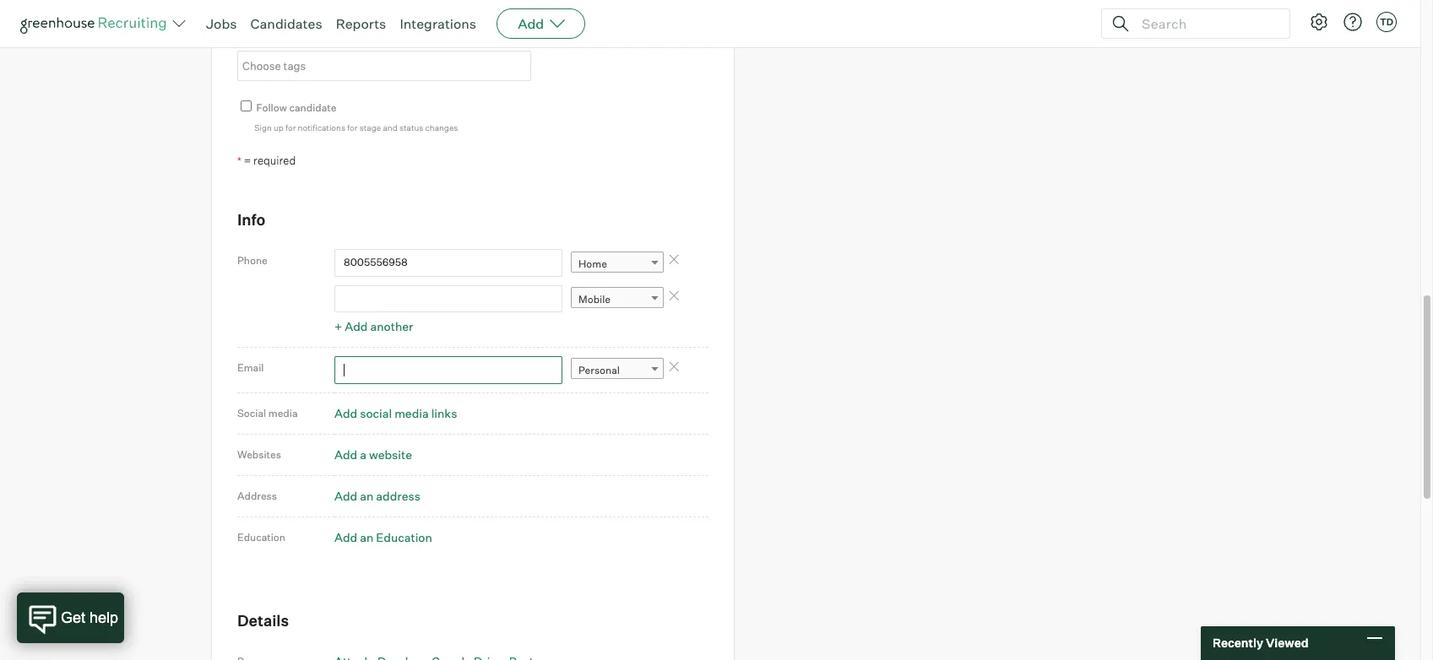 Task type: vqa. For each thing, say whether or not it's contained in the screenshot.


Task type: describe. For each thing, give the bounding box(es) containing it.
candidates
[[251, 15, 322, 32]]

add social media links link
[[335, 406, 457, 420]]

recently viewed
[[1213, 636, 1309, 651]]

* = required
[[237, 154, 296, 168]]

notifications
[[298, 122, 346, 133]]

website
[[369, 447, 412, 462]]

viewed
[[1266, 636, 1309, 651]]

td
[[1380, 16, 1394, 28]]

Notes text field
[[237, 0, 533, 15]]

tags
[[288, 34, 311, 46]]

add social media links
[[335, 406, 457, 420]]

personal
[[579, 364, 620, 377]]

td button
[[1374, 8, 1401, 35]]

social media
[[237, 407, 298, 420]]

Search text field
[[1138, 11, 1275, 36]]

a
[[360, 447, 367, 462]]

status
[[400, 122, 424, 133]]

info
[[237, 210, 266, 229]]

integrations link
[[400, 15, 477, 32]]

Follow candidate checkbox
[[241, 101, 252, 112]]

reports
[[336, 15, 386, 32]]

address
[[376, 489, 421, 503]]

follow candidate
[[257, 102, 337, 114]]

add for add
[[518, 15, 544, 32]]

add button
[[497, 8, 586, 39]]

candidate
[[237, 34, 286, 46]]

td button
[[1377, 12, 1398, 32]]

mobile link
[[571, 287, 664, 312]]

recently
[[1213, 636, 1264, 651]]

sign up for notifications for stage and status changes
[[254, 122, 458, 133]]

mobile
[[579, 293, 611, 306]]

home link
[[571, 251, 664, 276]]

email
[[237, 362, 264, 374]]

personal link
[[571, 359, 664, 383]]

home
[[579, 257, 607, 270]]

+ add another
[[335, 319, 414, 334]]

+
[[335, 319, 342, 334]]

candidate tags
[[237, 34, 311, 46]]

add a website
[[335, 447, 412, 462]]

follow
[[257, 102, 287, 114]]

jobs link
[[206, 15, 237, 32]]

changes
[[425, 122, 458, 133]]



Task type: locate. For each thing, give the bounding box(es) containing it.
add for add an education
[[335, 530, 358, 545]]

sign
[[254, 122, 272, 133]]

1 for from the left
[[286, 122, 296, 133]]

add an address
[[335, 489, 421, 503]]

media right social
[[269, 407, 298, 420]]

add an education
[[335, 530, 432, 545]]

phone
[[237, 255, 268, 267]]

an down add an address link
[[360, 530, 374, 545]]

details
[[237, 611, 289, 630]]

+ add another link
[[335, 319, 414, 334]]

add an education link
[[335, 530, 432, 545]]

2 for from the left
[[347, 122, 358, 133]]

for
[[286, 122, 296, 133], [347, 122, 358, 133]]

add
[[518, 15, 544, 32], [345, 319, 368, 334], [335, 406, 358, 420], [335, 447, 358, 462], [335, 489, 358, 503], [335, 530, 358, 545]]

add for add a website
[[335, 447, 358, 462]]

reports link
[[336, 15, 386, 32]]

education
[[376, 530, 432, 545], [237, 531, 286, 544]]

integrations
[[400, 15, 477, 32]]

media
[[395, 406, 429, 420], [269, 407, 298, 420]]

candidates link
[[251, 15, 322, 32]]

0 horizontal spatial for
[[286, 122, 296, 133]]

greenhouse recruiting image
[[20, 14, 172, 34]]

0 horizontal spatial media
[[269, 407, 298, 420]]

1 horizontal spatial media
[[395, 406, 429, 420]]

and
[[383, 122, 398, 133]]

for left stage
[[347, 122, 358, 133]]

address
[[237, 490, 277, 502]]

=
[[244, 154, 251, 168]]

1 horizontal spatial education
[[376, 530, 432, 545]]

configure image
[[1310, 12, 1330, 32]]

links
[[431, 406, 457, 420]]

2 an from the top
[[360, 530, 374, 545]]

0 vertical spatial an
[[360, 489, 374, 503]]

websites
[[237, 448, 281, 461]]

up
[[274, 122, 284, 133]]

an left address
[[360, 489, 374, 503]]

add a website link
[[335, 447, 412, 462]]

0 horizontal spatial education
[[237, 531, 286, 544]]

for right up
[[286, 122, 296, 133]]

None text field
[[238, 53, 526, 80], [335, 250, 563, 277], [335, 357, 563, 384], [238, 53, 526, 80], [335, 250, 563, 277], [335, 357, 563, 384]]

1 vertical spatial an
[[360, 530, 374, 545]]

jobs
[[206, 15, 237, 32]]

an
[[360, 489, 374, 503], [360, 530, 374, 545]]

add inside popup button
[[518, 15, 544, 32]]

stage
[[360, 122, 381, 133]]

an for address
[[360, 489, 374, 503]]

candidate
[[289, 102, 337, 114]]

None text field
[[335, 285, 563, 313]]

required
[[254, 154, 296, 168]]

social
[[360, 406, 392, 420]]

add an address link
[[335, 489, 421, 503]]

an for education
[[360, 530, 374, 545]]

social
[[237, 407, 266, 420]]

*
[[237, 155, 241, 168]]

add for add social media links
[[335, 406, 358, 420]]

another
[[370, 319, 414, 334]]

1 horizontal spatial for
[[347, 122, 358, 133]]

1 an from the top
[[360, 489, 374, 503]]

media left links
[[395, 406, 429, 420]]

add for add an address
[[335, 489, 358, 503]]



